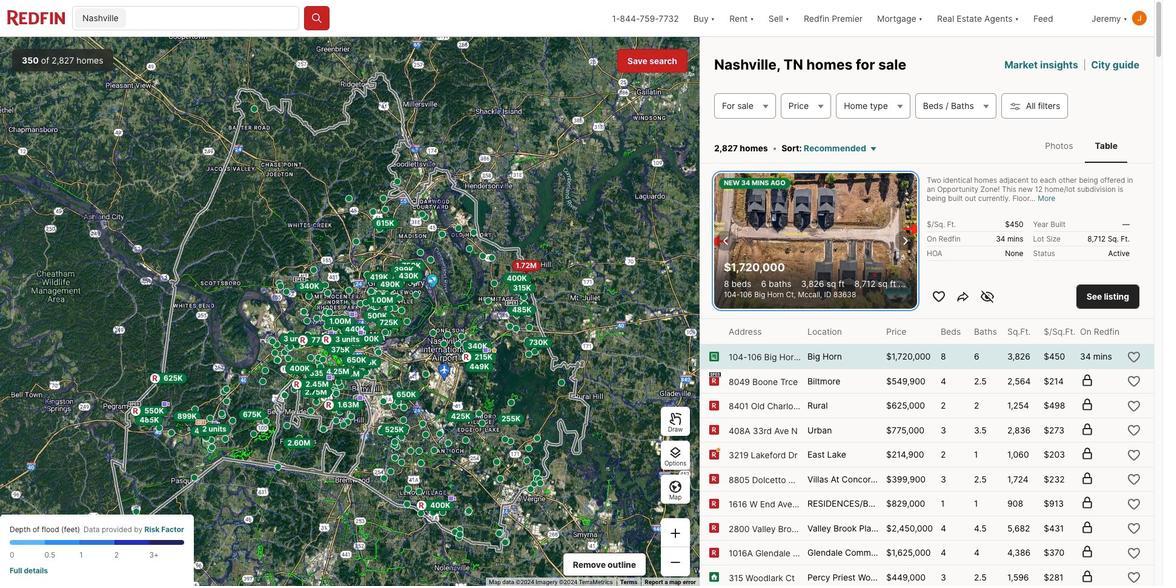 Task type: locate. For each thing, give the bounding box(es) containing it.
submit search image
[[311, 12, 323, 24]]

previous image
[[719, 234, 734, 248]]

user photo image
[[1133, 11, 1147, 25]]

badge image
[[715, 447, 721, 453]]

toggle search results photos view tab
[[1036, 131, 1083, 161]]

tab list
[[1024, 128, 1140, 163]]

google image
[[3, 571, 43, 587]]

map region
[[0, 17, 771, 587]]

None search field
[[128, 7, 299, 31]]



Task type: describe. For each thing, give the bounding box(es) containing it.
toggle search results table view tab
[[1086, 131, 1128, 161]]

next image
[[898, 234, 913, 248]]



Task type: vqa. For each thing, say whether or not it's contained in the screenshot.
NEXT image
yes



